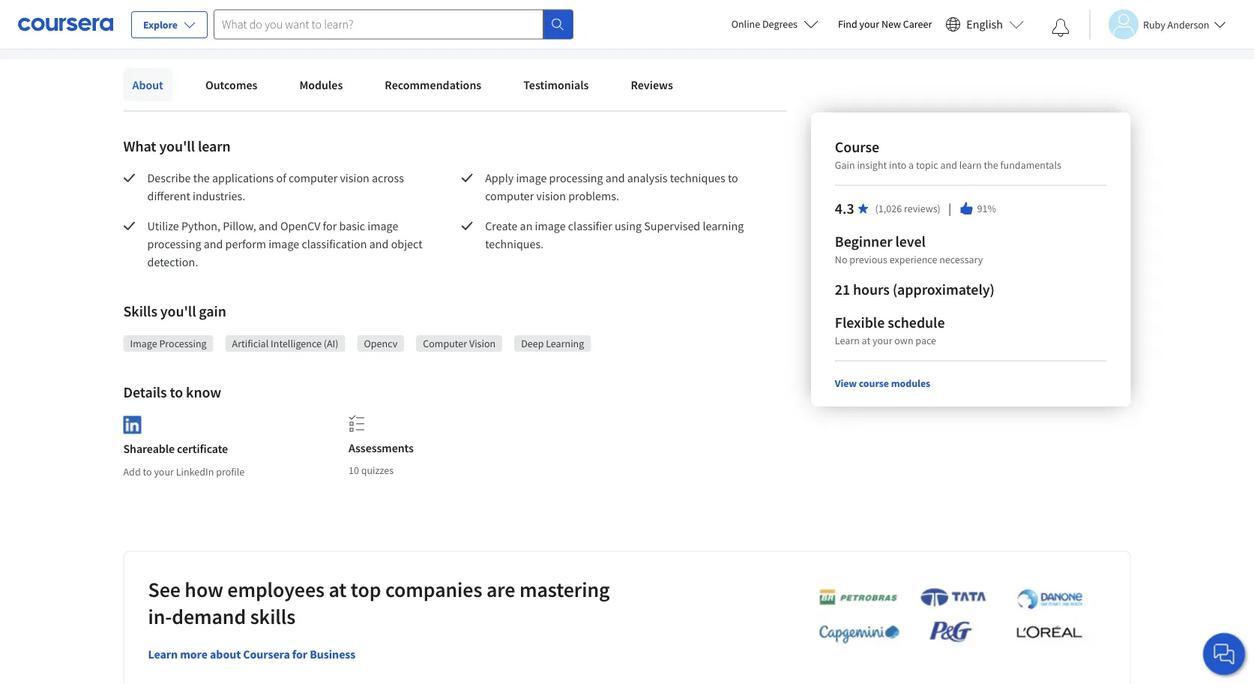 Task type: describe. For each thing, give the bounding box(es) containing it.
skills you'll gain
[[123, 302, 226, 321]]

the inside describe the applications of computer vision across different industries.
[[193, 170, 210, 185]]

find your new career link
[[831, 15, 940, 34]]

view course modules link
[[835, 377, 931, 390]]

find
[[838, 17, 858, 31]]

online
[[732, 17, 761, 31]]

course
[[859, 377, 890, 390]]

what you'll learn
[[123, 137, 231, 156]]

0 horizontal spatial learn
[[148, 647, 178, 662]]

gain
[[835, 158, 855, 172]]

anderson
[[1168, 18, 1210, 31]]

what
[[123, 137, 156, 156]]

about
[[210, 647, 241, 662]]

previous
[[850, 253, 888, 266]]

see
[[148, 576, 181, 602]]

insight
[[858, 158, 887, 172]]

topic
[[916, 158, 939, 172]]

2 vertical spatial your
[[154, 465, 174, 478]]

computer inside describe the applications of computer vision across different industries.
[[289, 170, 338, 185]]

at for top
[[329, 576, 347, 602]]

opencv
[[280, 218, 321, 233]]

and left object
[[370, 236, 389, 251]]

flexible
[[835, 313, 885, 332]]

a
[[909, 158, 914, 172]]

57,531 already enrolled
[[123, 7, 243, 22]]

beginner
[[835, 232, 893, 251]]

companies
[[385, 576, 483, 602]]

create an image classifier using supervised learning techniques.
[[485, 218, 747, 251]]

fundamentals
[[1001, 158, 1062, 172]]

(ai)
[[324, 337, 339, 350]]

add
[[123, 465, 141, 478]]

an
[[520, 218, 533, 233]]

supervised
[[644, 218, 701, 233]]

you'll for skills
[[160, 302, 196, 321]]

outcomes
[[205, 77, 258, 92]]

artificial intelligence (ai)
[[232, 337, 339, 350]]

assessments
[[349, 440, 414, 455]]

experience
[[890, 253, 938, 266]]

of
[[276, 170, 286, 185]]

already
[[161, 7, 198, 22]]

to for know
[[170, 383, 183, 402]]

techniques
[[670, 170, 726, 185]]

flexible schedule learn at your own pace
[[835, 313, 945, 347]]

and down python,
[[204, 236, 223, 251]]

processing inside utilize python, pillow, and opencv for basic image processing and perform image classification and object detection.
[[147, 236, 201, 251]]

create
[[485, 218, 518, 233]]

you'll for what
[[159, 137, 195, 156]]

skills
[[250, 603, 296, 629]]

pillow,
[[223, 218, 256, 233]]

course
[[835, 138, 880, 156]]

image inside apply image processing and analysis techniques to computer vision problems.
[[516, 170, 547, 185]]

image inside create an image classifier using supervised learning techniques.
[[535, 218, 566, 233]]

shareable
[[123, 442, 175, 457]]

4.3
[[835, 199, 855, 218]]

hours
[[854, 280, 890, 299]]

linkedin
[[176, 465, 214, 478]]

classifier
[[568, 218, 613, 233]]

gain
[[199, 302, 226, 321]]

0 horizontal spatial learn
[[198, 137, 231, 156]]

What do you want to learn? text field
[[214, 9, 544, 39]]

|
[[947, 200, 954, 216]]

english button
[[940, 0, 1031, 49]]

recommendations
[[385, 77, 482, 92]]

show notifications image
[[1052, 19, 1070, 37]]

classification
[[302, 236, 367, 251]]

details
[[123, 383, 167, 402]]

learn inside flexible schedule learn at your own pace
[[835, 334, 860, 347]]

testimonials
[[524, 77, 589, 92]]

reviews
[[631, 77, 673, 92]]

reviews)
[[904, 202, 941, 215]]

know
[[186, 383, 221, 402]]

chat with us image
[[1213, 642, 1237, 666]]

image down opencv
[[269, 236, 299, 251]]

deep learning
[[521, 337, 585, 350]]

basic
[[339, 218, 365, 233]]

problems.
[[569, 188, 619, 203]]

demand
[[172, 603, 246, 629]]

coursera enterprise logos image
[[797, 587, 1097, 652]]

quizzes
[[361, 464, 394, 477]]

view
[[835, 377, 857, 390]]

profile
[[216, 465, 245, 478]]

coursera image
[[18, 12, 113, 36]]

image up object
[[368, 218, 399, 233]]

applications
[[212, 170, 274, 185]]

skills
[[123, 302, 157, 321]]



Task type: vqa. For each thing, say whether or not it's contained in the screenshot.
'Katan'
no



Task type: locate. For each thing, give the bounding box(es) containing it.
apply image processing and analysis techniques to computer vision problems.
[[485, 170, 741, 203]]

your down shareable certificate
[[154, 465, 174, 478]]

0 vertical spatial processing
[[549, 170, 603, 185]]

57,531
[[123, 7, 159, 22]]

the up "industries."
[[193, 170, 210, 185]]

learn left more
[[148, 647, 178, 662]]

1 vertical spatial to
[[170, 383, 183, 402]]

new
[[882, 17, 902, 31]]

learning
[[703, 218, 744, 233]]

for left business
[[292, 647, 308, 662]]

course gain insight into a topic and learn the fundamentals
[[835, 138, 1062, 172]]

reviews link
[[622, 68, 682, 101]]

to left know
[[170, 383, 183, 402]]

online degrees
[[732, 17, 798, 31]]

0 vertical spatial vision
[[340, 170, 370, 185]]

1 vertical spatial vision
[[537, 188, 566, 203]]

to right add
[[143, 465, 152, 478]]

91%
[[978, 202, 997, 215]]

computer
[[423, 337, 467, 350]]

1 vertical spatial you'll
[[160, 302, 196, 321]]

ruby anderson button
[[1090, 9, 1227, 39]]

own
[[895, 334, 914, 347]]

and up problems.
[[606, 170, 625, 185]]

more
[[180, 647, 208, 662]]

vision inside describe the applications of computer vision across different industries.
[[340, 170, 370, 185]]

0 horizontal spatial processing
[[147, 236, 201, 251]]

learn
[[198, 137, 231, 156], [960, 158, 982, 172]]

vision inside apply image processing and analysis techniques to computer vision problems.
[[537, 188, 566, 203]]

your inside flexible schedule learn at your own pace
[[873, 334, 893, 347]]

learn down flexible
[[835, 334, 860, 347]]

business
[[310, 647, 356, 662]]

at inside flexible schedule learn at your own pace
[[862, 334, 871, 347]]

the left fundamentals
[[984, 158, 999, 172]]

ruby anderson
[[1144, 18, 1210, 31]]

and inside course gain insight into a topic and learn the fundamentals
[[941, 158, 958, 172]]

0 vertical spatial computer
[[289, 170, 338, 185]]

image right apply
[[516, 170, 547, 185]]

processing inside apply image processing and analysis techniques to computer vision problems.
[[549, 170, 603, 185]]

to for your
[[143, 465, 152, 478]]

your inside "link"
[[860, 17, 880, 31]]

vision left problems.
[[537, 188, 566, 203]]

opencv
[[364, 337, 398, 350]]

learn more about coursera for business link
[[148, 647, 356, 662]]

pace
[[916, 334, 937, 347]]

industries.
[[193, 188, 245, 203]]

you'll up describe
[[159, 137, 195, 156]]

online degrees button
[[720, 8, 831, 41]]

utilize
[[147, 218, 179, 233]]

shareable certificate
[[123, 442, 228, 457]]

computer inside apply image processing and analysis techniques to computer vision problems.
[[485, 188, 534, 203]]

0 horizontal spatial vision
[[340, 170, 370, 185]]

and
[[941, 158, 958, 172], [606, 170, 625, 185], [259, 218, 278, 233], [204, 236, 223, 251], [370, 236, 389, 251]]

1 vertical spatial for
[[292, 647, 308, 662]]

level
[[896, 232, 926, 251]]

0 vertical spatial your
[[860, 17, 880, 31]]

for inside utilize python, pillow, and opencv for basic image processing and perform image classification and object detection.
[[323, 218, 337, 233]]

None search field
[[214, 9, 574, 39]]

explore button
[[131, 11, 208, 38]]

(1,026
[[876, 202, 902, 215]]

10
[[349, 464, 359, 477]]

techniques.
[[485, 236, 544, 251]]

(approximately)
[[893, 280, 995, 299]]

at inside see how employees at top companies are mastering in-demand skills
[[329, 576, 347, 602]]

your
[[860, 17, 880, 31], [873, 334, 893, 347], [154, 465, 174, 478]]

1 vertical spatial at
[[329, 576, 347, 602]]

apply
[[485, 170, 514, 185]]

beginner level no previous experience necessary
[[835, 232, 984, 266]]

1 vertical spatial learn
[[148, 647, 178, 662]]

1 vertical spatial learn
[[960, 158, 982, 172]]

at left top
[[329, 576, 347, 602]]

and inside apply image processing and analysis techniques to computer vision problems.
[[606, 170, 625, 185]]

enrolled
[[201, 7, 243, 22]]

10 quizzes
[[349, 464, 394, 477]]

schedule
[[888, 313, 945, 332]]

vision left across
[[340, 170, 370, 185]]

learn up "applications"
[[198, 137, 231, 156]]

0 vertical spatial learn
[[835, 334, 860, 347]]

the inside course gain insight into a topic and learn the fundamentals
[[984, 158, 999, 172]]

employees
[[227, 576, 325, 602]]

your right find
[[860, 17, 880, 31]]

0 vertical spatial to
[[728, 170, 739, 185]]

1 vertical spatial computer
[[485, 188, 534, 203]]

into
[[890, 158, 907, 172]]

0 vertical spatial you'll
[[159, 137, 195, 156]]

no
[[835, 253, 848, 266]]

vision
[[469, 337, 496, 350]]

1 horizontal spatial computer
[[485, 188, 534, 203]]

at down flexible
[[862, 334, 871, 347]]

1 horizontal spatial for
[[323, 218, 337, 233]]

1 horizontal spatial at
[[862, 334, 871, 347]]

certificate
[[177, 442, 228, 457]]

2 horizontal spatial to
[[728, 170, 739, 185]]

learning
[[546, 337, 585, 350]]

0 horizontal spatial computer
[[289, 170, 338, 185]]

1 horizontal spatial the
[[984, 158, 999, 172]]

0 horizontal spatial at
[[329, 576, 347, 602]]

ruby
[[1144, 18, 1166, 31]]

using
[[615, 218, 642, 233]]

across
[[372, 170, 404, 185]]

computer
[[289, 170, 338, 185], [485, 188, 534, 203]]

learn right topic
[[960, 158, 982, 172]]

for
[[323, 218, 337, 233], [292, 647, 308, 662]]

1 horizontal spatial learn
[[960, 158, 982, 172]]

learn more about coursera for business
[[148, 647, 356, 662]]

object
[[391, 236, 423, 251]]

processing
[[549, 170, 603, 185], [147, 236, 201, 251]]

computer down apply
[[485, 188, 534, 203]]

your left own
[[873, 334, 893, 347]]

describe
[[147, 170, 191, 185]]

image right an
[[535, 218, 566, 233]]

0 horizontal spatial to
[[143, 465, 152, 478]]

1 horizontal spatial vision
[[537, 188, 566, 203]]

utilize python, pillow, and opencv for basic image processing and perform image classification and object detection.
[[147, 218, 425, 269]]

about link
[[123, 68, 172, 101]]

2 vertical spatial to
[[143, 465, 152, 478]]

1 vertical spatial processing
[[147, 236, 201, 251]]

image
[[130, 337, 157, 350]]

detection.
[[147, 254, 198, 269]]

python,
[[181, 218, 221, 233]]

modules
[[300, 77, 343, 92]]

to right techniques
[[728, 170, 739, 185]]

1 horizontal spatial processing
[[549, 170, 603, 185]]

and right topic
[[941, 158, 958, 172]]

and right pillow,
[[259, 218, 278, 233]]

artificial
[[232, 337, 269, 350]]

analysis
[[628, 170, 668, 185]]

0 horizontal spatial the
[[193, 170, 210, 185]]

0 vertical spatial at
[[862, 334, 871, 347]]

coursera
[[243, 647, 290, 662]]

perform
[[225, 236, 266, 251]]

processing up problems.
[[549, 170, 603, 185]]

in-
[[148, 603, 172, 629]]

different
[[147, 188, 190, 203]]

see how employees at top companies are mastering in-demand skills
[[148, 576, 610, 629]]

for up classification
[[323, 218, 337, 233]]

intelligence
[[271, 337, 322, 350]]

computer vision
[[423, 337, 496, 350]]

outcomes link
[[196, 68, 267, 101]]

computer right of
[[289, 170, 338, 185]]

image processing
[[130, 337, 207, 350]]

recommendations link
[[376, 68, 491, 101]]

learn inside course gain insight into a topic and learn the fundamentals
[[960, 158, 982, 172]]

add to your linkedin profile
[[123, 465, 245, 478]]

0 vertical spatial learn
[[198, 137, 231, 156]]

are
[[487, 576, 516, 602]]

to inside apply image processing and analysis techniques to computer vision problems.
[[728, 170, 739, 185]]

0 vertical spatial for
[[323, 218, 337, 233]]

at for your
[[862, 334, 871, 347]]

1 horizontal spatial to
[[170, 383, 183, 402]]

details to know
[[123, 383, 221, 402]]

view course modules
[[835, 377, 931, 390]]

21 hours (approximately)
[[835, 280, 995, 299]]

processing
[[159, 337, 207, 350]]

0 horizontal spatial for
[[292, 647, 308, 662]]

you'll up "processing"
[[160, 302, 196, 321]]

1 vertical spatial your
[[873, 334, 893, 347]]

processing up 'detection.'
[[147, 236, 201, 251]]

1 horizontal spatial learn
[[835, 334, 860, 347]]

at
[[862, 334, 871, 347], [329, 576, 347, 602]]



